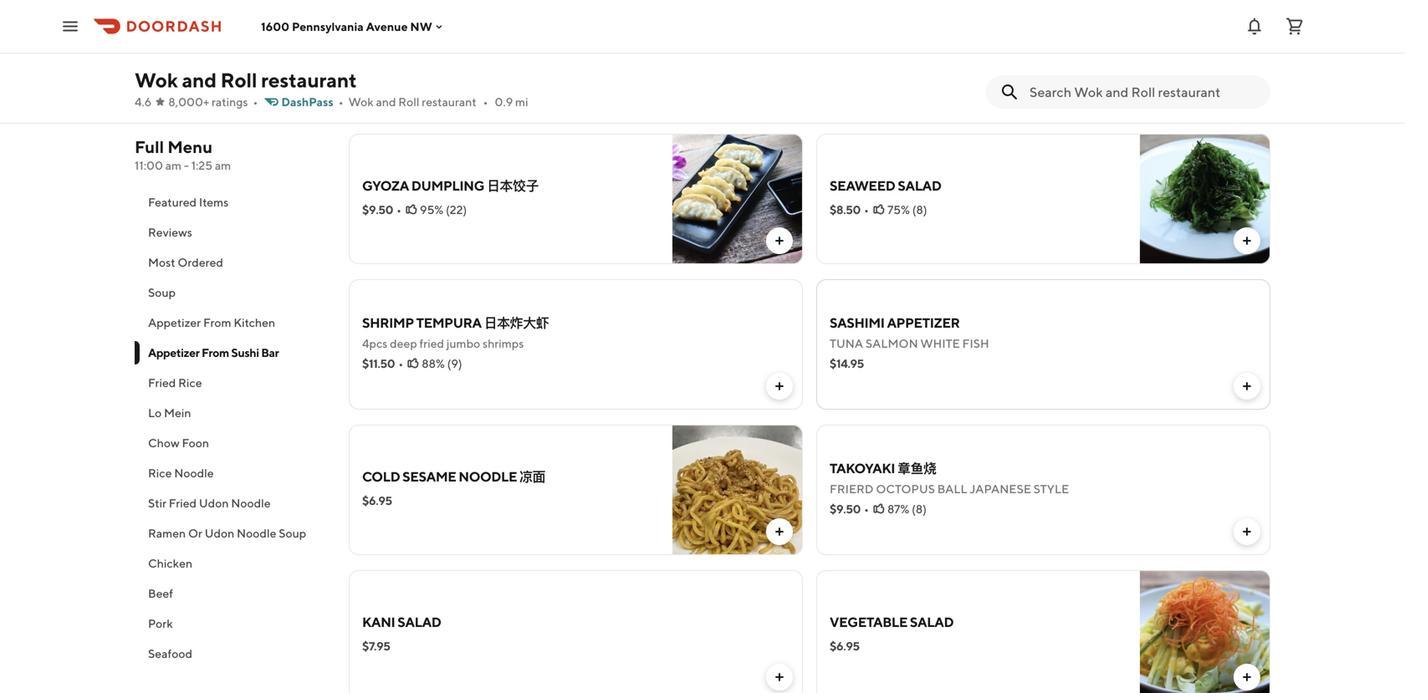 Task type: locate. For each thing, give the bounding box(es) containing it.
0 horizontal spatial soup
[[148, 286, 176, 300]]

0 vertical spatial $9.50 •
[[362, 203, 402, 217]]

pork
[[148, 617, 173, 631]]

1 vertical spatial $9.50
[[830, 502, 861, 516]]

95% (22)
[[420, 203, 467, 217]]

udon up ramen or udon noodle soup
[[199, 497, 229, 510]]

pennsylvania
[[292, 19, 364, 33]]

$9.50 • for 95% (22)
[[362, 203, 402, 217]]

kitchen
[[234, 316, 275, 330]]

1 vertical spatial wok
[[349, 95, 374, 109]]

takoyaki 章鱼烧 frierd octopus ball japanese style
[[830, 461, 1070, 496]]

0 vertical spatial wok
[[135, 68, 178, 92]]

udon for fried
[[199, 497, 229, 510]]

salad for vegetable salad
[[910, 615, 954, 630]]

and up 8,000+ at the top
[[182, 68, 217, 92]]

noodle down stir fried udon noodle "button"
[[237, 527, 276, 540]]

fried rice button
[[135, 368, 329, 398]]

udon inside "button"
[[199, 497, 229, 510]]

$7.95
[[362, 640, 390, 653]]

roll up ratings
[[221, 68, 257, 92]]

1 horizontal spatial soup
[[279, 527, 306, 540]]

$6.95 for vegetable salad
[[830, 640, 860, 653]]

udon for or
[[205, 527, 234, 540]]

lo mein button
[[135, 398, 329, 428]]

from
[[433, 97, 476, 119], [203, 316, 231, 330], [202, 346, 229, 360]]

0 vertical spatial rice
[[178, 376, 202, 390]]

1 vertical spatial restaurant
[[422, 95, 477, 109]]

$9.50 • for 87% (8)
[[830, 502, 869, 516]]

1 vertical spatial bar
[[261, 346, 279, 360]]

soup
[[148, 286, 176, 300], [279, 527, 306, 540]]

(8) for 75% (8)
[[913, 203, 928, 217]]

salad right kani
[[398, 615, 441, 630]]

vegetable salad image
[[1140, 571, 1271, 694]]

salad right the vegetable
[[910, 615, 954, 630]]

1 horizontal spatial roll
[[398, 95, 420, 109]]

shrimp
[[362, 315, 414, 331]]

0 vertical spatial appetizer from sushi bar
[[349, 97, 555, 119]]

• right dashpass
[[339, 95, 344, 109]]

and
[[182, 68, 217, 92], [376, 95, 396, 109]]

0 horizontal spatial roll
[[221, 68, 257, 92]]

0 horizontal spatial wok
[[135, 68, 178, 92]]

2 vertical spatial appetizer
[[148, 346, 200, 360]]

$9.50 down gyoza
[[362, 203, 393, 217]]

(8) for 87% (8)
[[912, 502, 927, 516]]

0 vertical spatial $9.50
[[362, 203, 393, 217]]

add item to cart image for cold sesame noodle 凉面
[[773, 525, 786, 539]]

ball
[[938, 482, 968, 496]]

0 vertical spatial bar
[[527, 97, 555, 119]]

add item to cart image
[[773, 234, 786, 248], [1241, 234, 1254, 248], [773, 380, 786, 393], [773, 525, 786, 539]]

0 horizontal spatial am
[[165, 159, 182, 172]]

wok up '4.6'
[[135, 68, 178, 92]]

$13.50
[[362, 7, 397, 21]]

shrimps
[[483, 337, 524, 351]]

75%
[[888, 203, 910, 217]]

fried right stir
[[169, 497, 197, 510]]

0 vertical spatial fried
[[148, 376, 176, 390]]

deep
[[390, 337, 417, 351]]

1600
[[261, 19, 290, 33]]

stir fried udon noodle button
[[135, 489, 329, 519]]

rice
[[178, 376, 202, 390], [148, 466, 172, 480]]

fried inside button
[[148, 376, 176, 390]]

1 (8) from the top
[[913, 203, 928, 217]]

1 horizontal spatial appetizer from sushi bar
[[349, 97, 555, 119]]

1 horizontal spatial am
[[215, 159, 231, 172]]

fried rice
[[148, 376, 202, 390]]

appetizer from sushi bar
[[349, 97, 555, 119], [148, 346, 279, 360]]

0 horizontal spatial rice
[[148, 466, 172, 480]]

1 horizontal spatial $9.50 •
[[830, 502, 869, 516]]

or
[[188, 527, 202, 540]]

1 horizontal spatial and
[[376, 95, 396, 109]]

1 vertical spatial and
[[376, 95, 396, 109]]

wok for wok and roll restaurant • 0.9 mi
[[349, 95, 374, 109]]

1 vertical spatial roll
[[398, 95, 420, 109]]

from left 0.9
[[433, 97, 476, 119]]

stir fried udon noodle
[[148, 497, 271, 510]]

1600 pennsylvania avenue nw
[[261, 19, 432, 33]]

0 horizontal spatial and
[[182, 68, 217, 92]]

0 vertical spatial udon
[[199, 497, 229, 510]]

reviews button
[[135, 218, 329, 248]]

restaurant left 0.9
[[422, 95, 477, 109]]

(8) right 75% at right
[[913, 203, 928, 217]]

open menu image
[[60, 16, 80, 36]]

1 vertical spatial sushi
[[231, 346, 259, 360]]

restaurant up dashpass
[[261, 68, 357, 92]]

rice inside button
[[178, 376, 202, 390]]

sesame
[[403, 469, 456, 485]]

add item to cart image
[[1241, 380, 1254, 393], [1241, 525, 1254, 539], [773, 671, 786, 684], [1241, 671, 1254, 684]]

1 horizontal spatial $6.95
[[830, 640, 860, 653]]

0 vertical spatial noodle
[[174, 466, 214, 480]]

75% (8)
[[888, 203, 928, 217]]

0 horizontal spatial bar
[[261, 346, 279, 360]]

-
[[184, 159, 189, 172]]

noodle down the foon
[[174, 466, 214, 480]]

full
[[135, 137, 164, 157]]

$9.50 • down frierd
[[830, 502, 869, 516]]

roll
[[221, 68, 257, 92], [398, 95, 420, 109]]

featured
[[148, 195, 197, 209]]

from down appetizer from kitchen
[[202, 346, 229, 360]]

1 horizontal spatial wok
[[349, 95, 374, 109]]

sushi down kitchen
[[231, 346, 259, 360]]

95%
[[420, 203, 444, 217]]

$9.50 •
[[362, 203, 402, 217], [830, 502, 869, 516]]

soup down stir fried udon noodle "button"
[[279, 527, 306, 540]]

noodle down the rice noodle button
[[231, 497, 271, 510]]

11:00
[[135, 159, 163, 172]]

udon inside button
[[205, 527, 234, 540]]

jumbo
[[447, 337, 480, 351]]

white
[[921, 337, 960, 351]]

dashpass
[[281, 95, 334, 109]]

$9.50 • down gyoza
[[362, 203, 402, 217]]

1 vertical spatial (8)
[[912, 502, 927, 516]]

am left - on the left top of the page
[[165, 159, 182, 172]]

cold sesame noodle 凉面
[[362, 469, 546, 485]]

from down soup button
[[203, 316, 231, 330]]

salad for seaweed salad
[[898, 178, 942, 194]]

$6.95 down cold
[[362, 494, 392, 508]]

2 vertical spatial noodle
[[237, 527, 276, 540]]

am
[[165, 159, 182, 172], [215, 159, 231, 172]]

1 vertical spatial udon
[[205, 527, 234, 540]]

dumpling
[[411, 178, 485, 194]]

0 horizontal spatial sushi
[[231, 346, 259, 360]]

0 horizontal spatial $6.95
[[362, 494, 392, 508]]

ramen
[[148, 527, 186, 540]]

•
[[253, 95, 258, 109], [339, 95, 344, 109], [483, 95, 488, 109], [397, 203, 402, 217], [864, 203, 869, 217], [399, 357, 403, 371], [864, 502, 869, 516]]

roll for wok and roll restaurant • 0.9 mi
[[398, 95, 420, 109]]

0 horizontal spatial $9.50
[[362, 203, 393, 217]]

vegetable salad
[[830, 615, 954, 630]]

fried up lo
[[148, 376, 176, 390]]

wok for wok and roll restaurant
[[135, 68, 178, 92]]

stir
[[148, 497, 166, 510]]

0 vertical spatial roll
[[221, 68, 257, 92]]

$9.50 down frierd
[[830, 502, 861, 516]]

1 vertical spatial noodle
[[231, 497, 271, 510]]

most
[[148, 256, 175, 269]]

rice up mein
[[178, 376, 202, 390]]

noodle inside "button"
[[231, 497, 271, 510]]

0 vertical spatial $6.95
[[362, 494, 392, 508]]

(22)
[[446, 203, 467, 217]]

udon
[[199, 497, 229, 510], [205, 527, 234, 540]]

• down the deep
[[399, 357, 403, 371]]

1 vertical spatial appetizer from sushi bar
[[148, 346, 279, 360]]

$6.95 down the vegetable
[[830, 640, 860, 653]]

88% (9)
[[422, 357, 462, 371]]

1 horizontal spatial $9.50
[[830, 502, 861, 516]]

mein
[[164, 406, 191, 420]]

sushi
[[479, 97, 523, 119], [231, 346, 259, 360]]

lo mein
[[148, 406, 191, 420]]

1 vertical spatial fried
[[169, 497, 197, 510]]

noodle
[[174, 466, 214, 480], [231, 497, 271, 510], [237, 527, 276, 540]]

0 vertical spatial sushi
[[479, 97, 523, 119]]

1 horizontal spatial sushi
[[479, 97, 523, 119]]

sushi up "日本饺子"
[[479, 97, 523, 119]]

soup button
[[135, 278, 329, 308]]

bar
[[527, 97, 555, 119], [261, 346, 279, 360]]

appetizer from sushi bar up gyoza dumpling 日本饺子
[[349, 97, 555, 119]]

salad up 75% (8)
[[898, 178, 942, 194]]

0 vertical spatial and
[[182, 68, 217, 92]]

1 horizontal spatial restaurant
[[422, 95, 477, 109]]

rice up stir
[[148, 466, 172, 480]]

8,000+
[[168, 95, 209, 109]]

1 vertical spatial $9.50 •
[[830, 502, 869, 516]]

from inside button
[[203, 316, 231, 330]]

bar down kitchen
[[261, 346, 279, 360]]

1 vertical spatial rice
[[148, 466, 172, 480]]

appetizer
[[349, 97, 430, 119], [148, 316, 201, 330], [148, 346, 200, 360]]

appetizer from sushi bar down appetizer from kitchen
[[148, 346, 279, 360]]

1 vertical spatial $6.95
[[830, 640, 860, 653]]

am right 1:25
[[215, 159, 231, 172]]

4pcs
[[362, 337, 388, 351]]

1 vertical spatial soup
[[279, 527, 306, 540]]

add item to cart image for seaweed salad
[[1241, 234, 1254, 248]]

$8.50
[[830, 203, 861, 217]]

and for wok and roll restaurant
[[182, 68, 217, 92]]

1 horizontal spatial rice
[[178, 376, 202, 390]]

seaweed salad image
[[1140, 134, 1271, 264]]

rice inside button
[[148, 466, 172, 480]]

(8) right '87%'
[[912, 502, 927, 516]]

notification bell image
[[1245, 16, 1265, 36]]

avenue
[[366, 19, 408, 33]]

0 vertical spatial restaurant
[[261, 68, 357, 92]]

fried
[[148, 376, 176, 390], [169, 497, 197, 510]]

1 vertical spatial appetizer
[[148, 316, 201, 330]]

udon right or
[[205, 527, 234, 540]]

cold sesame noodle 凉面 image
[[673, 425, 803, 556]]

0 horizontal spatial restaurant
[[261, 68, 357, 92]]

bar right 0.9
[[527, 97, 555, 119]]

soup down most
[[148, 286, 176, 300]]

roll down nw
[[398, 95, 420, 109]]

appetizer
[[887, 315, 960, 331]]

2 am from the left
[[215, 159, 231, 172]]

0 vertical spatial (8)
[[913, 203, 928, 217]]

wok right the dashpass •
[[349, 95, 374, 109]]

1 vertical spatial from
[[203, 316, 231, 330]]

salad
[[898, 178, 942, 194], [398, 615, 441, 630], [910, 615, 954, 630]]

0 horizontal spatial $9.50 •
[[362, 203, 402, 217]]

• down gyoza
[[397, 203, 402, 217]]

and right the dashpass •
[[376, 95, 396, 109]]

2 (8) from the top
[[912, 502, 927, 516]]



Task type: vqa. For each thing, say whether or not it's contained in the screenshot.
75% (8) (8)
yes



Task type: describe. For each thing, give the bounding box(es) containing it.
seaweed
[[830, 178, 896, 194]]

featured items
[[148, 195, 229, 209]]

2 vertical spatial from
[[202, 346, 229, 360]]

0 vertical spatial from
[[433, 97, 476, 119]]

• right $8.50
[[864, 203, 869, 217]]

seafood
[[148, 647, 192, 661]]

wok and roll restaurant • 0.9 mi
[[349, 95, 528, 109]]

vegetable
[[830, 615, 908, 630]]

88%
[[422, 357, 445, 371]]

reviews
[[148, 225, 192, 239]]

wok and roll restaurant
[[135, 68, 357, 92]]

8,000+ ratings •
[[168, 95, 258, 109]]

noodle for fried
[[231, 497, 271, 510]]

most ordered button
[[135, 248, 329, 278]]

noodle
[[459, 469, 517, 485]]

add item to cart image for takoyaki 章鱼烧
[[1241, 525, 1254, 539]]

seaweed salad
[[830, 178, 942, 194]]

87% (8)
[[888, 502, 927, 516]]

salmon
[[866, 337, 918, 351]]

mi
[[515, 95, 528, 109]]

foon
[[182, 436, 209, 450]]

rice noodle button
[[135, 458, 329, 489]]

1600 pennsylvania avenue nw button
[[261, 19, 446, 33]]

ordered
[[178, 256, 223, 269]]

tempura
[[416, 315, 482, 331]]

kani
[[362, 615, 395, 630]]

chicken button
[[135, 549, 329, 579]]

Item Search search field
[[1030, 83, 1257, 101]]

frierd
[[830, 482, 874, 496]]

nw
[[410, 19, 432, 33]]

chow
[[148, 436, 180, 450]]

dashpass •
[[281, 95, 344, 109]]

chow foon button
[[135, 428, 329, 458]]

restaurant for wok and roll restaurant • 0.9 mi
[[422, 95, 477, 109]]

$11.50
[[362, 357, 395, 371]]

japanese
[[970, 482, 1032, 496]]

add item to cart image for sashimi appetizer
[[1241, 380, 1254, 393]]

ramen or udon noodle soup
[[148, 527, 306, 540]]

tuna
[[830, 337, 864, 351]]

$8.50 •
[[830, 203, 869, 217]]

kani salad
[[362, 615, 441, 630]]

most ordered
[[148, 256, 223, 269]]

appetizer from kitchen button
[[135, 308, 329, 338]]

0 items, open order cart image
[[1285, 16, 1305, 36]]

bbq ribs 排骨 image
[[673, 0, 803, 60]]

凉面
[[520, 469, 546, 485]]

• down wok and roll restaurant at the left of page
[[253, 95, 258, 109]]

add item to cart image for gyoza dumpling 日本饺子
[[773, 234, 786, 248]]

1 am from the left
[[165, 159, 182, 172]]

noodle for or
[[237, 527, 276, 540]]

menu
[[167, 137, 213, 157]]

roll for wok and roll restaurant
[[221, 68, 257, 92]]

日本饺子
[[487, 178, 539, 194]]

0 vertical spatial appetizer
[[349, 97, 430, 119]]

$14.95
[[830, 357, 864, 371]]

pork button
[[135, 609, 329, 639]]

$9.50 for 95%
[[362, 203, 393, 217]]

gyoza dumpling 日本饺子 image
[[673, 134, 803, 264]]

1 horizontal spatial bar
[[527, 97, 555, 119]]

takoyaki
[[830, 461, 895, 476]]

$11.50 •
[[362, 357, 403, 371]]

0 horizontal spatial appetizer from sushi bar
[[148, 346, 279, 360]]

fried
[[420, 337, 444, 351]]

chicken
[[148, 557, 192, 571]]

beef
[[148, 587, 173, 601]]

ramen or udon noodle soup button
[[135, 519, 329, 549]]

cold
[[362, 469, 400, 485]]

0 vertical spatial soup
[[148, 286, 176, 300]]

salad for kani salad
[[398, 615, 441, 630]]

fried inside "button"
[[169, 497, 197, 510]]

rice noodle
[[148, 466, 214, 480]]

fish
[[963, 337, 990, 351]]

ratings
[[212, 95, 248, 109]]

style
[[1034, 482, 1070, 496]]

$9.50 for 87%
[[830, 502, 861, 516]]

(9)
[[447, 357, 462, 371]]

shrimp tempura 日本炸大虾 4pcs deep fried jumbo shrimps
[[362, 315, 549, 351]]

full menu 11:00 am - 1:25 am
[[135, 137, 231, 172]]

$6.95 for cold sesame noodle 凉面
[[362, 494, 392, 508]]

• left 0.9
[[483, 95, 488, 109]]

octopus
[[876, 482, 935, 496]]

sashimi appetizer tuna salmon white fish $14.95
[[830, 315, 990, 371]]

• down frierd
[[864, 502, 869, 516]]

章鱼烧
[[898, 461, 937, 476]]

lo
[[148, 406, 162, 420]]

add item to cart image for kani salad
[[773, 671, 786, 684]]

items
[[199, 195, 229, 209]]

gyoza
[[362, 178, 409, 194]]

sashimi
[[830, 315, 885, 331]]

restaurant for wok and roll restaurant
[[261, 68, 357, 92]]

4.6
[[135, 95, 152, 109]]

beef button
[[135, 579, 329, 609]]

chow foon
[[148, 436, 209, 450]]

87%
[[888, 502, 910, 516]]

and for wok and roll restaurant • 0.9 mi
[[376, 95, 396, 109]]

appetizer inside button
[[148, 316, 201, 330]]



